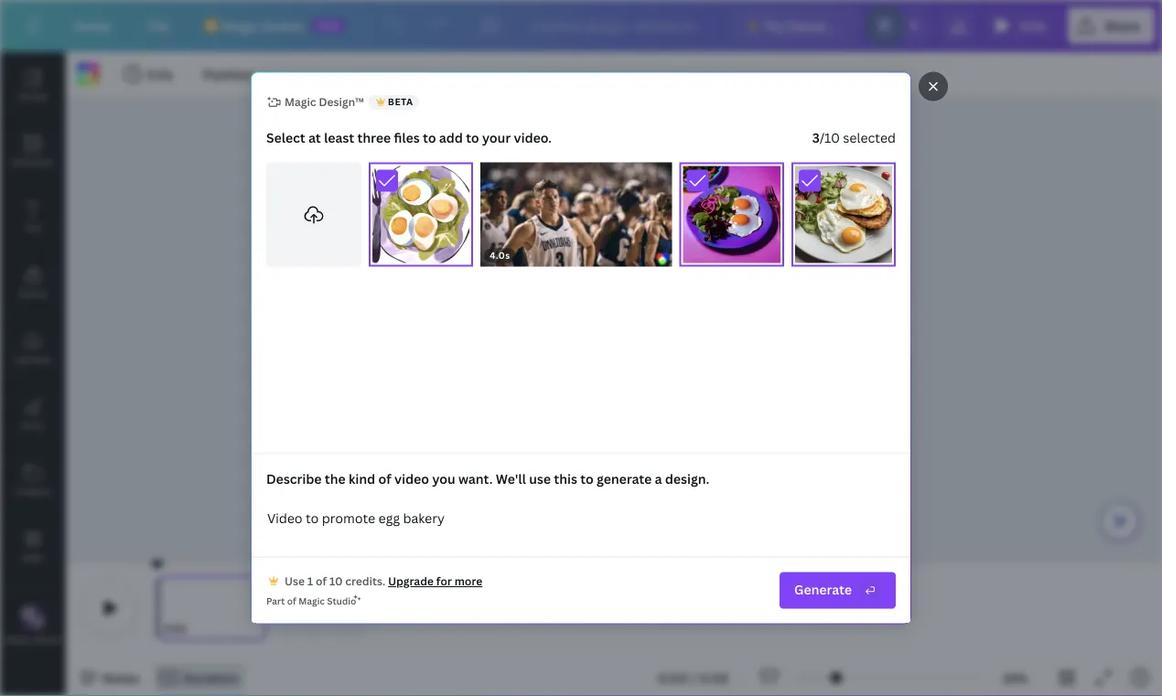 Task type: locate. For each thing, give the bounding box(es) containing it.
of
[[378, 470, 391, 488], [316, 574, 327, 589], [287, 595, 296, 608]]

credits.
[[345, 574, 385, 589]]

magic up at
[[285, 94, 316, 109]]

magic down 1 in the left of the page
[[298, 595, 325, 608]]

0 vertical spatial 5.0s
[[1020, 17, 1046, 34]]

draw button
[[0, 382, 66, 447]]

to right this
[[580, 470, 594, 488]]

Design title text field
[[516, 7, 726, 44]]

elements button
[[0, 118, 66, 184]]

elements
[[12, 156, 54, 168]]

apps
[[22, 551, 44, 563]]

1 vertical spatial 5.0s
[[147, 65, 173, 83]]

Page title text field
[[194, 619, 202, 638]]

three
[[357, 129, 391, 146]]

2 vertical spatial 5.0s button
[[165, 619, 187, 638]]

1 vertical spatial of
[[316, 574, 327, 589]]

brand
[[19, 287, 46, 300]]

design.
[[665, 470, 709, 488]]

0 horizontal spatial of
[[287, 595, 296, 608]]

describe the kind of video you want. we'll use this to generate a design.
[[266, 470, 709, 488]]

5.0s button
[[984, 7, 1060, 44], [118, 59, 180, 89], [165, 619, 187, 638]]

new
[[317, 19, 340, 32]]

uploads
[[14, 353, 51, 366]]

main menu bar
[[0, 0, 1162, 52]]

your
[[482, 129, 511, 146]]

upgrade
[[388, 574, 434, 589]]

magic inside button
[[5, 633, 31, 646]]

3 /10 selected
[[812, 129, 896, 146]]

home
[[73, 17, 110, 34]]

magic
[[223, 17, 259, 34], [285, 94, 316, 109], [298, 595, 325, 608], [5, 633, 31, 646]]

2 vertical spatial 5.0s
[[165, 621, 187, 636]]

video.
[[514, 129, 552, 146]]

⏎
[[865, 583, 876, 598]]

5.0s inside main "menu bar"
[[1020, 17, 1046, 34]]

hide pages image
[[570, 552, 658, 566]]

brand button
[[0, 250, 66, 316]]

magic for magic design™
[[285, 94, 316, 109]]

the
[[325, 470, 346, 488]]

more
[[455, 574, 482, 589]]

apps button
[[0, 513, 66, 579]]

magic design™
[[285, 94, 364, 109]]

0:00 / 0:05
[[658, 669, 728, 687]]

this
[[554, 470, 577, 488]]

g4sfuhoisw22amcaqoo8qsq.jpg image
[[791, 162, 896, 267]]

use
[[285, 574, 305, 589]]

to
[[423, 129, 436, 146], [466, 129, 479, 146], [580, 470, 594, 488]]

0:05
[[699, 669, 728, 687]]

5.0s
[[1020, 17, 1046, 34], [147, 65, 173, 83], [165, 621, 187, 636]]

canva assistant image
[[1109, 511, 1131, 533]]

of right part
[[287, 595, 296, 608]]

of right kind
[[378, 470, 391, 488]]

magic inside main "menu bar"
[[223, 17, 259, 34]]

design button
[[0, 52, 66, 118]]

E.g Video to promote Knead Gluten-Free Bakery text field
[[267, 505, 895, 534]]

magic left switch
[[223, 17, 259, 34]]

magic left media
[[5, 633, 31, 646]]

generate
[[597, 470, 652, 488]]

trimming, end edge slider
[[251, 579, 267, 638]]

magic for magic switch
[[223, 17, 259, 34]]

magic switch
[[223, 17, 304, 34]]

projects
[[15, 485, 51, 497]]

design™
[[319, 94, 364, 109]]

0 horizontal spatial to
[[423, 129, 436, 146]]

2 horizontal spatial to
[[580, 470, 594, 488]]

2 horizontal spatial of
[[378, 470, 391, 488]]

/10
[[820, 129, 840, 146]]

of right 1 in the left of the page
[[316, 574, 327, 589]]

to right add
[[466, 129, 479, 146]]

to left add
[[423, 129, 436, 146]]

1
[[307, 574, 313, 589]]

side panel tab list
[[0, 52, 66, 660]]

files
[[394, 129, 420, 146]]

use 1 of 10 credits. upgrade for more
[[285, 574, 482, 589]]

0 vertical spatial of
[[378, 470, 391, 488]]

magic studio
[[298, 595, 356, 608]]

kind
[[349, 470, 375, 488]]

notes
[[102, 669, 139, 687]]



Task type: vqa. For each thing, say whether or not it's contained in the screenshot.
Bob Builder icon
no



Task type: describe. For each thing, give the bounding box(es) containing it.
text button
[[0, 184, 66, 250]]

selected
[[843, 129, 896, 146]]

upgrade for more button
[[388, 574, 482, 589]]

uploads button
[[0, 316, 66, 382]]

10
[[329, 574, 343, 589]]

generate
[[794, 581, 852, 598]]

0 vertical spatial 5.0s button
[[984, 7, 1060, 44]]

at
[[308, 129, 321, 146]]

projects button
[[0, 447, 66, 513]]

part
[[266, 595, 285, 608]]

/
[[691, 669, 696, 687]]

you
[[432, 470, 455, 488]]

canva
[[787, 17, 826, 34]]

magic for magic studio
[[298, 595, 325, 608]]

duration button
[[154, 663, 246, 693]]

we'll
[[496, 470, 526, 488]]

0:00
[[658, 669, 688, 687]]

q5f2rcc7w4oqsc4gmiwsce.jpg image
[[679, 162, 784, 267]]

select
[[266, 129, 305, 146]]

want.
[[458, 470, 493, 488]]

magic media
[[5, 633, 61, 646]]

text
[[24, 221, 42, 234]]

design
[[18, 90, 48, 102]]

pro
[[829, 17, 850, 34]]

media
[[34, 633, 61, 646]]

use
[[529, 470, 551, 488]]

switch
[[262, 17, 304, 34]]

home link
[[59, 7, 125, 44]]

magic media button
[[0, 594, 66, 660]]

try canva pro button
[[733, 7, 859, 44]]

g4sgq0j32wiosiaw0eciy4q.jpg image
[[369, 162, 473, 267]]

magic for magic media
[[5, 633, 31, 646]]

try canva pro
[[764, 17, 850, 34]]

a
[[655, 470, 662, 488]]

least
[[324, 129, 354, 146]]

studio
[[327, 595, 356, 608]]

part of
[[266, 595, 298, 608]]

1 horizontal spatial of
[[316, 574, 327, 589]]

beta
[[388, 96, 413, 108]]

1 horizontal spatial to
[[466, 129, 479, 146]]

3
[[812, 129, 820, 146]]

notes button
[[73, 663, 147, 693]]

1cggbpx9w0qw4sgw42u2c.mp4 image
[[481, 162, 672, 267]]

1 vertical spatial 5.0s button
[[118, 59, 180, 89]]

trimming, start edge slider
[[157, 579, 174, 638]]

try
[[764, 17, 784, 34]]

add
[[439, 129, 463, 146]]

draw
[[21, 419, 44, 431]]

duration
[[183, 669, 239, 687]]

2 vertical spatial of
[[287, 595, 296, 608]]

video
[[394, 470, 429, 488]]

select at least three files to add to your video.
[[266, 129, 552, 146]]

for
[[436, 574, 452, 589]]

describe
[[266, 470, 322, 488]]

4.0s
[[490, 250, 510, 262]]



